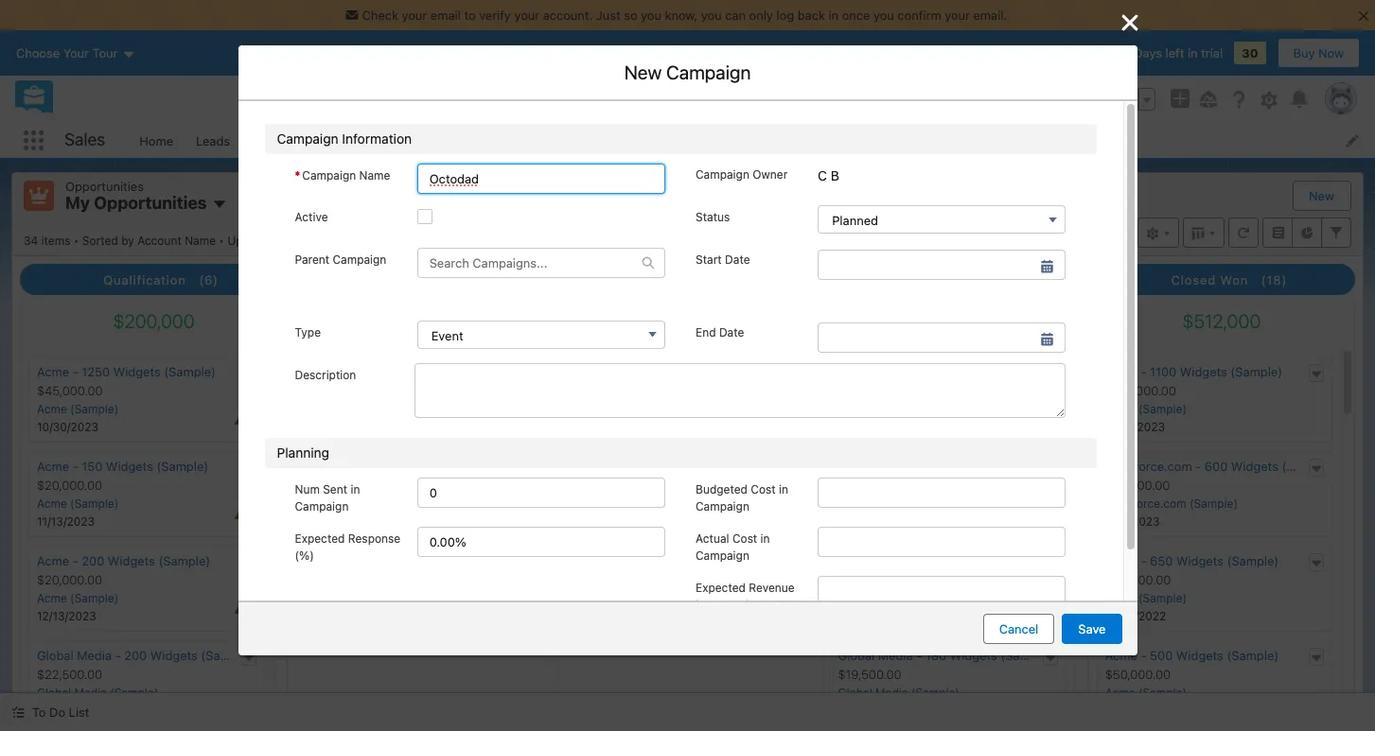 Task type: describe. For each thing, give the bounding box(es) containing it.
campaign information for planned
[[277, 131, 412, 147]]

text default image for global media - 80 widgets (sample)
[[1044, 557, 1057, 571]]

acme - 1,200 widgets (sample) link
[[304, 364, 486, 380]]

1 you from the left
[[641, 8, 661, 23]]

search...
[[506, 92, 556, 107]]

leads list item
[[185, 123, 266, 158]]

event button for planned
[[417, 320, 665, 349]]

opportunity for owner
[[265, 242, 329, 256]]

this
[[452, 213, 471, 227]]

salesforce.com - 600 widgets (sample)
[[1105, 459, 1334, 474]]

additional information
[[257, 519, 407, 536]]

180
[[925, 648, 947, 664]]

campaign name for completed
[[302, 168, 390, 183]]

acme - 1100 widgets (sample)
[[1105, 364, 1283, 380]]

acme - 200 widgets (sample) $20,000.00 acme (sample) 12/13/2023
[[37, 554, 210, 624]]

description for completed
[[295, 368, 356, 382]]

num for completed
[[295, 482, 320, 496]]

- for acme - 1,200 widgets (sample)
[[340, 364, 345, 380]]

completed
[[832, 213, 895, 228]]

Start Date text field
[[818, 250, 1066, 280]]

acme right edit
[[569, 62, 616, 83]]

closed
[[1171, 273, 1216, 288]]

budgeted for planned
[[696, 482, 748, 496]]

Budgeted Cost in Campaign text field
[[818, 478, 1066, 508]]

0 vertical spatial 1250
[[634, 62, 675, 83]]

1 your from the left
[[402, 8, 427, 23]]

edit
[[532, 62, 564, 83]]

- for acme - 140 widgets (sample)
[[874, 459, 880, 474]]

text default image inside to do list button
[[11, 706, 25, 720]]

items
[[41, 233, 70, 247]]

new inside button
[[1309, 188, 1334, 203]]

days left in trial
[[1134, 45, 1223, 61]]

complete
[[397, 213, 448, 227]]

sent for planned
[[323, 482, 347, 496]]

date for start date text box
[[725, 253, 750, 267]]

expected response (%) for planned
[[295, 531, 401, 563]]

to do list
[[32, 705, 89, 720]]

(sample) inside $19,500.00 global media (sample)
[[911, 686, 960, 700]]

new button
[[1294, 182, 1350, 210]]

expected response (%) text field for planned
[[417, 527, 665, 557]]

$22,500.00 global media (sample)
[[37, 667, 158, 700]]

30 inside my opportunities|opportunities|list view element
[[277, 233, 291, 247]]

salesforce.com (sample) link down 320
[[304, 592, 437, 606]]

acme inside '$22,500.00 acme (sample) 1/2/2024'
[[838, 497, 868, 511]]

Description text field
[[415, 363, 1066, 418]]

widgets for acme - 650 widgets (sample)
[[1176, 554, 1224, 569]]

acme (sample)
[[838, 402, 920, 416]]

global inside $10,000.00 global media (sample)
[[838, 592, 872, 606]]

acme down acme - 170 widgets (sample) link
[[838, 402, 868, 416]]

10/24/2022
[[1105, 610, 1166, 624]]

global media - 180 widgets (sample) link
[[838, 648, 1052, 664]]

global media - 80 widgets (sample)
[[838, 554, 1047, 569]]

new campaign for completed
[[624, 62, 751, 83]]

$50,000.00
[[1105, 667, 1171, 682]]

description for planned
[[295, 368, 356, 382]]

acme (sample) link up 1/2/2024
[[838, 497, 920, 511]]

acme (sample) link down $60,000.00
[[1105, 592, 1187, 606]]

in for completed expected revenue in campaign text field
[[696, 598, 705, 612]]

list containing home
[[128, 123, 1375, 158]]

(sample) inside $22,500.00 global media (sample)
[[110, 686, 158, 700]]

650
[[1150, 554, 1173, 569]]

budgeted for completed
[[696, 482, 748, 496]]

in for actual cost in campaign text box
[[761, 531, 770, 546]]

end for planned
[[696, 325, 716, 339]]

Description text field
[[415, 363, 1066, 418]]

contacts
[[378, 133, 430, 148]]

150
[[82, 459, 103, 474]]

acme down 11/13/2023
[[37, 554, 69, 569]]

opportunity for information
[[257, 116, 339, 133]]

proposal
[[651, 273, 707, 288]]

widgets for salesforce.com - 600 widgets (sample)
[[1231, 459, 1279, 474]]

acme - 170 widgets (sample)
[[838, 364, 1009, 380]]

num sent in campaign for planned
[[295, 482, 360, 513]]

(sample) inside '$22,500.00 acme (sample) 1/2/2024'
[[871, 497, 920, 511]]

- left 80
[[916, 554, 922, 569]]

1250 inside acme - 1250 widgets (sample) $45,000.00 acme (sample) 10/30/2023
[[82, 364, 110, 380]]

end date text field for planned
[[818, 322, 1066, 353]]

200 for acme
[[82, 554, 104, 569]]

email.
[[973, 8, 1007, 23]]

$200,000
[[113, 310, 195, 332]]

expected revenue in campaign text field for completed
[[818, 576, 1066, 606]]

buy
[[1293, 45, 1315, 61]]

global media - 200 widgets (sample)
[[37, 648, 253, 664]]

(sample) inside $50,000.00 acme (sample)
[[1138, 686, 1187, 700]]

$75,000.00 salesforce.com (sample) 4/19/2023
[[1105, 478, 1238, 529]]

- for acme - 150 widgets (sample) $20,000.00 acme (sample) 11/13/2023
[[73, 459, 78, 474]]

to
[[32, 705, 46, 720]]

$19,500.00
[[838, 667, 902, 682]]

start date for planned
[[696, 253, 750, 267]]

170
[[883, 364, 903, 380]]

name for completed
[[359, 168, 390, 183]]

accounts
[[277, 133, 331, 148]]

widgets down can
[[680, 62, 749, 83]]

global inside $19,500.00 global media (sample)
[[838, 686, 872, 700]]

Actual Cost in Campaign text field
[[818, 527, 1066, 557]]

planned
[[832, 213, 878, 228]]

0 horizontal spatial * list item
[[261, 428, 669, 492]]

widgets for acme - 1100 widgets (sample)
[[1180, 364, 1227, 380]]

text default image for global media - 200 widgets (sample)
[[242, 652, 256, 665]]

my opportunities
[[65, 193, 207, 213]]

2 your from the left
[[514, 8, 540, 23]]

(%) for planned
[[295, 549, 314, 563]]

- for acme - 1100 widgets (sample)
[[1141, 364, 1147, 380]]

leave
[[1026, 45, 1059, 61]]

additional
[[257, 519, 325, 536]]

widgets for acme - 170 widgets (sample)
[[906, 364, 954, 380]]

inverse image
[[1118, 11, 1141, 34]]

- up $22,500.00 global media (sample)
[[115, 648, 121, 664]]

$50,000.00 acme (sample)
[[1105, 667, 1187, 700]]

320
[[403, 554, 426, 569]]

10/18/2023
[[1105, 420, 1165, 434]]

ago
[[340, 233, 360, 247]]

save for planned
[[1078, 622, 1106, 637]]

global media - 180 widgets (sample)
[[838, 648, 1052, 664]]

so
[[624, 8, 637, 23]]

(18)
[[1261, 273, 1287, 288]]

revenue for planned
[[749, 581, 795, 595]]

back
[[798, 8, 825, 23]]

acme - 1250 widgets (sample) $45,000.00 acme (sample) 10/30/2023
[[37, 364, 216, 434]]

campaign owner for completed
[[696, 168, 788, 182]]

acme - 150 widgets (sample) $20,000.00 acme (sample) 11/13/2023
[[37, 459, 208, 529]]

34
[[24, 233, 38, 247]]

(sample) inside the $20,000.00 salesforce.com (sample)
[[388, 497, 437, 511]]

widgets for acme - 1250 widgets (sample) $45,000.00 acme (sample) 10/30/2023
[[113, 364, 161, 380]]

end date for planned
[[696, 325, 744, 339]]

200 for salesforce.com
[[403, 459, 426, 474]]

owner for completed
[[753, 168, 788, 182]]

acme up 12/13/2023
[[37, 592, 67, 606]]

opportunities up the account
[[94, 193, 207, 213]]

end date for completed
[[696, 325, 744, 339]]

account.
[[543, 8, 593, 23]]

actual for completed
[[696, 531, 729, 546]]

acme up $45,000.00
[[37, 364, 69, 380]]

contacts list item
[[367, 123, 466, 158]]

salesforce.com for salesforce.com (sample)
[[304, 592, 385, 606]]

acme up the "$50,000.00"
[[1105, 648, 1137, 664]]

actual cost in campaign for planned
[[696, 531, 770, 563]]

80
[[925, 554, 941, 569]]

home link
[[128, 123, 185, 158]]

global media (sample) link down $10,000.00
[[838, 592, 960, 606]]

start for planned
[[696, 253, 722, 267]]

(sample) inside $60,000.00 acme (sample) 10/24/2022
[[1138, 592, 1187, 606]]

acme - 150 widgets (sample) link
[[37, 459, 208, 474]]

$164,000
[[381, 310, 461, 332]]

sent for completed
[[323, 482, 347, 496]]

$10,000.00
[[838, 573, 902, 588]]

field.
[[474, 213, 501, 227]]

feedback
[[1063, 45, 1119, 61]]

11/13/2023
[[37, 515, 95, 529]]

start date for completed
[[696, 253, 750, 267]]

none search field inside my opportunities|opportunities|list view element
[[907, 217, 1134, 247]]

salesforce.com - 600 widgets (sample) link
[[1105, 459, 1334, 474]]

acme (sample) link down $45,000.00
[[37, 402, 119, 416]]

salesforce.com (sample) link for $512,000
[[1105, 497, 1238, 511]]

salesforce.com inside the $20,000.00 salesforce.com (sample)
[[304, 497, 385, 511]]

acme - 1100 widgets (sample) link
[[1105, 364, 1283, 380]]

2 * text field from the top
[[397, 388, 665, 418]]

in for actual cost in campaign text field at the right bottom of the page
[[761, 531, 770, 546]]

$22,500.00 acme (sample) 1/2/2024
[[838, 478, 920, 529]]

acme inside "$105,000.00 acme (sample) 10/18/2023"
[[1105, 402, 1135, 416]]

media inside $22,500.00 global media (sample)
[[74, 686, 107, 700]]

acme up $60,000.00
[[1105, 554, 1137, 569]]

text default image for acme - 140 widgets (sample)
[[1044, 463, 1057, 476]]

my opportunities status
[[24, 233, 228, 247]]

acme (sample) link down $105,000.00
[[1105, 402, 1187, 416]]

my
[[65, 193, 90, 213]]

cost for actual cost in campaign text box
[[732, 531, 757, 546]]

only
[[749, 8, 773, 23]]

active for planned
[[295, 210, 328, 224]]

c for planned
[[818, 168, 827, 184]]

media up $19,500.00 global media (sample)
[[878, 648, 913, 664]]

c b for planned
[[818, 168, 839, 184]]

salesforce.com for salesforce.com - 200 widgets (sample)
[[304, 459, 391, 474]]

completed button
[[818, 205, 1066, 234]]

(sample) inside $10,000.00 global media (sample)
[[911, 592, 960, 606]]

leads link
[[185, 123, 241, 158]]

expected revenue in campaign text field for planned
[[818, 576, 1066, 606]]

widgets right '180'
[[950, 648, 997, 664]]

log
[[776, 8, 794, 23]]

$60,000.00 acme (sample) 10/24/2022
[[1105, 573, 1187, 624]]

global media - 200 widgets (sample) link
[[37, 648, 253, 664]]

sorted
[[82, 233, 118, 247]]

acme - 140 widgets (sample) link
[[838, 459, 1010, 474]]



Task type: locate. For each thing, give the bounding box(es) containing it.
200 inside acme - 200 widgets (sample) $20,000.00 acme (sample) 12/13/2023
[[82, 554, 104, 569]]

Num Sent in Campaign text field
[[417, 478, 665, 508], [417, 478, 665, 508]]

check your email to verify your account. just so you know, you can only log back in once you confirm your email.
[[362, 8, 1007, 23]]

my opportunities|opportunities|list view element
[[11, 172, 1364, 732]]

- down 11/13/2023
[[73, 554, 78, 569]]

$45,000.00
[[37, 383, 103, 399]]

- left 650
[[1141, 554, 1147, 569]]

your left email.
[[945, 8, 970, 23]]

1,200
[[349, 364, 380, 380]]

can
[[725, 8, 746, 23]]

widgets for acme - 140 widgets (sample)
[[907, 459, 955, 474]]

1250
[[634, 62, 675, 83], [82, 364, 110, 380]]

leave feedback link
[[1026, 45, 1119, 61]]

* text field
[[397, 282, 665, 312], [397, 388, 665, 418]]

$20,000.00 for acme - 200 widgets (sample)
[[37, 573, 102, 588]]

accounts link
[[266, 123, 342, 158]]

in for num sent in campaign text box associated with completed
[[351, 482, 360, 496]]

budgeted cost in campaign for planned
[[696, 482, 788, 513]]

salesforce.com - 320 widgets (sample)
[[304, 554, 532, 569]]

revenue for completed
[[749, 581, 795, 595]]

save button for planned
[[1062, 614, 1122, 645]]

1 vertical spatial $22,500.00
[[37, 667, 102, 682]]

parent for completed
[[295, 253, 329, 267]]

save button for completed
[[1062, 614, 1122, 645]]

widgets right '500'
[[1176, 648, 1224, 664]]

parent campaign for planned
[[295, 253, 386, 267]]

Expected Response (%) text field
[[417, 527, 665, 557], [417, 527, 665, 557]]

event for planned
[[431, 328, 463, 343]]

- up the $20,000.00 salesforce.com (sample)
[[394, 459, 400, 474]]

widgets for salesforce.com - 200 widgets (sample)
[[430, 459, 477, 474]]

active checkbox for completed
[[417, 209, 432, 225]]

acme - 650 widgets (sample) link
[[1105, 554, 1279, 569]]

acme up 10/18/2023 at the bottom right
[[1105, 402, 1135, 416]]

Active checkbox
[[417, 209, 432, 225], [417, 209, 432, 225]]

$110,000.00
[[304, 383, 373, 399]]

1250 up the search... button
[[634, 62, 675, 83]]

$20,000.00
[[37, 478, 102, 493], [304, 478, 369, 493], [37, 573, 102, 588]]

status for planned
[[696, 210, 730, 224]]

status for completed
[[696, 210, 730, 224]]

salesforce.com for salesforce.com - 320 widgets (sample)
[[304, 554, 391, 569]]

acme (sample) link down the "$50,000.00"
[[1105, 686, 1187, 700]]

widgets down acme - 150 widgets (sample) $20,000.00 acme (sample) 11/13/2023
[[108, 554, 155, 569]]

cancel button for planned
[[983, 614, 1055, 645]]

date
[[725, 253, 750, 267], [725, 253, 750, 267], [719, 325, 744, 339], [719, 325, 744, 339]]

c b for completed
[[818, 168, 839, 184]]

acme up 1/2/2024
[[838, 497, 868, 511]]

global down $10,000.00
[[838, 592, 872, 606]]

salesforce.com (sample) link up additional information
[[304, 497, 437, 511]]

acme up 11/13/2023
[[37, 497, 67, 511]]

$60,000.00
[[1105, 573, 1171, 588]]

4/19/2023
[[1105, 515, 1160, 529]]

$22,500.00 up to do list
[[37, 667, 102, 682]]

(sample) inside "$105,000.00 acme (sample) 10/18/2023"
[[1138, 402, 1187, 416]]

acme left '140'
[[838, 459, 870, 474]]

cancel button for completed
[[983, 614, 1055, 645]]

$20,000.00 up additional information
[[304, 478, 369, 493]]

in for num sent in campaign text box associated with planned
[[351, 482, 360, 496]]

revenue
[[749, 581, 795, 595], [749, 581, 795, 595]]

end for completed
[[696, 325, 716, 339]]

widgets right 600 on the right of page
[[1231, 459, 1279, 474]]

account
[[137, 233, 182, 247]]

$22,500.00 inside $22,500.00 global media (sample)
[[37, 667, 102, 682]]

- left '500'
[[1141, 648, 1147, 664]]

widgets up $22,500.00 global media (sample)
[[150, 648, 198, 664]]

widgets
[[680, 62, 749, 83], [113, 364, 161, 380], [384, 364, 431, 380], [906, 364, 954, 380], [1180, 364, 1227, 380], [106, 459, 153, 474], [430, 459, 477, 474], [907, 459, 955, 474], [1231, 459, 1279, 474], [108, 554, 155, 569], [429, 554, 477, 569], [944, 554, 992, 569], [1176, 554, 1224, 569], [150, 648, 198, 664], [950, 648, 997, 664], [1176, 648, 1224, 664]]

global media (sample) link for $211,500
[[838, 686, 960, 700]]

media up $10,000.00 global media (sample)
[[878, 554, 913, 569]]

1 horizontal spatial 30
[[1242, 45, 1258, 61]]

acme up 10/30/2023
[[37, 402, 67, 416]]

needs
[[362, 273, 403, 288]]

1 vertical spatial * list item
[[261, 428, 669, 492]]

campaign
[[666, 62, 751, 83], [666, 62, 751, 83], [277, 131, 338, 147], [277, 131, 338, 147], [696, 168, 749, 182], [696, 168, 749, 182], [302, 168, 356, 183], [302, 168, 356, 183], [333, 253, 386, 267], [333, 253, 386, 267], [295, 499, 349, 513], [295, 499, 349, 513], [696, 499, 749, 513], [696, 499, 749, 513], [696, 549, 749, 563], [696, 549, 749, 563], [708, 598, 762, 612], [708, 598, 762, 612]]

- for acme - 200 widgets (sample) $20,000.00 acme (sample) 12/13/2023
[[73, 554, 78, 569]]

0 vertical spatial opportunity
[[257, 116, 339, 133]]

actual for planned
[[696, 531, 729, 546]]

0 horizontal spatial you
[[641, 8, 661, 23]]

acme down the "$50,000.00"
[[1105, 686, 1135, 700]]

salesforce.com (sample)
[[304, 592, 437, 606]]

(sample) inside $75,000.00 salesforce.com (sample) 4/19/2023
[[1190, 497, 1238, 511]]

0 vertical spatial * text field
[[397, 282, 665, 312]]

text default image for acme - 500 widgets (sample)
[[1310, 652, 1323, 665]]

acme (sample) link up 11/13/2023
[[37, 497, 119, 511]]

- left 600 on the right of page
[[1196, 459, 1201, 474]]

in for budgeted cost in campaign text field
[[779, 482, 788, 496]]

media down $19,500.00
[[876, 686, 908, 700]]

end date text field for completed
[[818, 322, 1066, 353]]

$20,000.00 inside the $20,000.00 salesforce.com (sample)
[[304, 478, 369, 493]]

campaign owner for planned
[[696, 168, 788, 182]]

opportunity information
[[257, 116, 422, 133]]

widgets right 170
[[906, 364, 954, 380]]

sales
[[64, 130, 105, 150]]

2 • from the left
[[219, 233, 224, 247]]

- up $110,000.00
[[340, 364, 345, 380]]

list
[[69, 705, 89, 720]]

1 vertical spatial * text field
[[397, 388, 665, 418]]

widgets right 1100
[[1180, 364, 1227, 380]]

- left '140'
[[874, 459, 880, 474]]

you right the so
[[641, 8, 661, 23]]

None text field
[[417, 164, 665, 194]]

salesforce.com (sample) link for $164,000
[[304, 497, 437, 511]]

end date
[[696, 325, 744, 339], [696, 325, 744, 339]]

acme up $105,000.00
[[1105, 364, 1137, 380]]

your right verify
[[514, 8, 540, 23]]

your left 'email'
[[402, 8, 427, 23]]

widgets right 650
[[1176, 554, 1224, 569]]

cost for budgeted cost in campaign text box
[[751, 482, 776, 496]]

Budgeted Cost in Campaign text field
[[818, 478, 1066, 508]]

event button for completed
[[417, 320, 665, 349]]

acme up 10/24/2022
[[1105, 592, 1135, 606]]

campaign information for completed
[[277, 131, 412, 147]]

leads
[[196, 133, 230, 148]]

acme - 170 widgets (sample) link
[[838, 364, 1009, 380]]

analysis
[[408, 273, 462, 288]]

salesforce.com for salesforce.com - 600 widgets (sample)
[[1105, 459, 1192, 474]]

widgets inside acme - 150 widgets (sample) $20,000.00 acme (sample) 11/13/2023
[[106, 459, 153, 474]]

acme (sample) link up 12/13/2023
[[37, 592, 119, 606]]

global media (sample) link down $19,500.00
[[838, 686, 960, 700]]

list item
[[690, 123, 769, 158], [692, 156, 1100, 221], [692, 285, 1100, 349], [261, 322, 669, 386], [261, 558, 669, 623], [692, 558, 1100, 623]]

- left 150
[[73, 459, 78, 474]]

1 vertical spatial 1250
[[82, 364, 110, 380]]

(%) for completed
[[295, 549, 314, 563]]

1 vertical spatial 30
[[277, 233, 291, 247]]

3 your from the left
[[945, 8, 970, 23]]

$105,000.00 acme (sample) 10/18/2023
[[1105, 383, 1187, 434]]

- for salesforce.com - 200 widgets (sample)
[[394, 459, 400, 474]]

media up $22,500.00 global media (sample)
[[77, 648, 112, 664]]

1 vertical spatial 200
[[82, 554, 104, 569]]

days
[[1134, 45, 1162, 61]]

widgets for acme - 500 widgets (sample)
[[1176, 648, 1224, 664]]

name for planned
[[359, 168, 390, 183]]

None text field
[[417, 164, 665, 194], [828, 181, 1096, 211], [828, 309, 1096, 340], [397, 346, 665, 377], [417, 164, 665, 194], [828, 181, 1096, 211], [828, 309, 1096, 340], [397, 346, 665, 377]]

30 left 'minutes'
[[277, 233, 291, 247]]

num
[[295, 482, 320, 496], [295, 482, 320, 496]]

end
[[696, 325, 716, 339], [696, 325, 716, 339]]

cancel
[[999, 622, 1039, 637], [999, 622, 1039, 637]]

1 horizontal spatial $22,500.00
[[838, 478, 904, 493]]

1 vertical spatial opportunity
[[265, 242, 329, 256]]

Start Date text field
[[818, 250, 1066, 280]]

$20,000.00 inside acme - 150 widgets (sample) $20,000.00 acme (sample) 11/13/2023
[[37, 478, 102, 493]]

cancel button
[[983, 614, 1055, 645], [983, 614, 1055, 645]]

widgets inside acme - 200 widgets (sample) $20,000.00 acme (sample) 12/13/2023
[[108, 554, 155, 569]]

- inside acme - 200 widgets (sample) $20,000.00 acme (sample) 12/13/2023
[[73, 554, 78, 569]]

1/2/2024
[[838, 515, 885, 529]]

0 vertical spatial 200
[[403, 459, 426, 474]]

start
[[696, 253, 722, 267], [696, 253, 722, 267]]

1 horizontal spatial •
[[219, 233, 224, 247]]

num sent in campaign text field for planned
[[417, 478, 665, 508]]

widgets inside acme - 1250 widgets (sample) $45,000.00 acme (sample) 10/30/2023
[[113, 364, 161, 380]]

acme inside $50,000.00 acme (sample)
[[1105, 686, 1135, 700]]

expected response (%) for completed
[[295, 531, 401, 563]]

1 horizontal spatial * list item
[[692, 221, 1100, 285]]

2 horizontal spatial 200
[[403, 459, 426, 474]]

new for planned
[[624, 62, 662, 83]]

• left updated
[[219, 233, 224, 247]]

to do list button
[[0, 694, 101, 732]]

salesforce.com inside $75,000.00 salesforce.com (sample) 4/19/2023
[[1105, 497, 1186, 511]]

2 you from the left
[[701, 8, 722, 23]]

2 vertical spatial 200
[[124, 648, 147, 664]]

type for planned
[[295, 325, 321, 339]]

left
[[1166, 45, 1184, 61]]

group
[[1116, 88, 1156, 111]]

2 horizontal spatial you
[[873, 8, 894, 23]]

$20,000.00 down 150
[[37, 478, 102, 493]]

salesforce.com (sample) link down the $75,000.00
[[1105, 497, 1238, 511]]

text default image for global media - 180 widgets (sample)
[[1044, 652, 1057, 665]]

$22,500.00 for $22,500.00 acme (sample) 1/2/2024
[[838, 478, 904, 493]]

edit acme - 1250 widgets (sample)
[[532, 62, 829, 83]]

$20,000.00 inside acme - 200 widgets (sample) $20,000.00 acme (sample) 12/13/2023
[[37, 573, 102, 588]]

34 items • sorted by account name • updated 30 minutes ago
[[24, 233, 360, 247]]

response for completed
[[348, 531, 401, 546]]

email
[[430, 8, 461, 23]]

Parent Campaign text field
[[418, 249, 642, 277]]

opportunity
[[257, 116, 339, 133], [265, 242, 329, 256]]

media inside $10,000.00 global media (sample)
[[876, 592, 908, 606]]

campaign information
[[277, 131, 412, 147], [277, 131, 412, 147]]

name
[[359, 168, 390, 183], [359, 168, 390, 183], [185, 233, 216, 247]]

$20,000.00 salesforce.com (sample)
[[304, 478, 437, 511]]

acme left 150
[[37, 459, 69, 474]]

num sent in campaign
[[295, 482, 360, 513], [295, 482, 360, 513]]

acme (sample) link
[[37, 402, 119, 416], [1105, 402, 1187, 416], [37, 497, 119, 511], [838, 497, 920, 511], [37, 592, 119, 606], [1105, 592, 1187, 606], [1105, 686, 1187, 700]]

date for completed's end date text box
[[719, 325, 744, 339]]

text default image
[[642, 256, 655, 269], [642, 256, 655, 269], [1044, 463, 1057, 476], [1310, 463, 1323, 476], [524, 557, 537, 571], [1044, 557, 1057, 571], [242, 652, 256, 665], [1044, 652, 1057, 665], [11, 706, 25, 720]]

complete this field. list item
[[261, 156, 669, 237]]

acme left 170
[[838, 364, 870, 380]]

30 right trial
[[1242, 45, 1258, 61]]

needs analysis
[[362, 273, 462, 288]]

salesforce.com - 200 widgets (sample) link
[[304, 459, 532, 474]]

- for acme - 650 widgets (sample)
[[1141, 554, 1147, 569]]

num sent in campaign for completed
[[295, 482, 360, 513]]

text default image
[[1310, 368, 1323, 381], [524, 463, 537, 476], [1310, 557, 1323, 571], [1310, 652, 1323, 665]]

opportunities
[[65, 179, 144, 194], [94, 193, 207, 213]]

text default image for acme - 650 widgets (sample)
[[1310, 557, 1323, 571]]

widgets right 150
[[106, 459, 153, 474]]

you right once
[[873, 8, 894, 23]]

global down $19,500.00
[[838, 686, 872, 700]]

• right items
[[74, 233, 79, 247]]

1 horizontal spatial 200
[[124, 648, 147, 664]]

media inside $19,500.00 global media (sample)
[[876, 686, 908, 700]]

$512,000
[[1183, 310, 1261, 332]]

200
[[403, 459, 426, 474], [82, 554, 104, 569], [124, 648, 147, 664]]

salesforce.com (sample) link
[[304, 497, 437, 511], [1105, 497, 1238, 511], [304, 592, 437, 606]]

1 horizontal spatial you
[[701, 8, 722, 23]]

budgeted cost in campaign
[[696, 482, 788, 513], [696, 482, 788, 513]]

(%)
[[295, 549, 314, 563], [295, 549, 314, 563]]

in for expected revenue in campaign text field corresponding to planned
[[696, 598, 705, 612]]

qualification
[[103, 273, 186, 288]]

know,
[[665, 8, 698, 23]]

- for salesforce.com - 320 widgets (sample)
[[394, 554, 400, 569]]

widgets down $200,000
[[113, 364, 161, 380]]

cancel for planned
[[999, 622, 1039, 637]]

global up do
[[37, 686, 71, 700]]

global up $19,500.00
[[838, 648, 875, 664]]

search... button
[[469, 84, 848, 115]]

contacts link
[[367, 123, 441, 158]]

$22,500.00 for $22,500.00 global media (sample)
[[37, 667, 102, 682]]

text default image for salesforce.com - 600 widgets (sample)
[[1310, 463, 1323, 476]]

- left 320
[[394, 554, 400, 569]]

status
[[696, 210, 730, 224], [696, 210, 730, 224]]

sent
[[323, 482, 347, 496], [323, 482, 347, 496]]

1 horizontal spatial your
[[514, 8, 540, 23]]

widgets up budgeted cost in campaign text box
[[907, 459, 955, 474]]

- for acme - 1250 widgets (sample) $45,000.00 acme (sample) 10/30/2023
[[73, 364, 78, 380]]

once
[[842, 8, 870, 23]]

widgets right 80
[[944, 554, 992, 569]]

0 vertical spatial $22,500.00
[[838, 478, 904, 493]]

select list display image
[[1183, 217, 1225, 247]]

expected response (%) text field for completed
[[417, 527, 665, 557]]

0 horizontal spatial your
[[402, 8, 427, 23]]

global down 12/13/2023
[[37, 648, 74, 664]]

in for budgeted cost in campaign text box
[[779, 482, 788, 496]]

1250 up $45,000.00
[[82, 364, 110, 380]]

parent
[[295, 253, 329, 267], [295, 253, 329, 267]]

1 * text field from the top
[[397, 282, 665, 312]]

global inside $22,500.00 global media (sample)
[[37, 686, 71, 700]]

inverse image
[[1118, 11, 1141, 34], [1118, 11, 1141, 34]]

name inside my opportunities|opportunities|list view element
[[185, 233, 216, 247]]

acme inside $60,000.00 acme (sample) 10/24/2022
[[1105, 592, 1135, 606]]

cancel for completed
[[999, 622, 1039, 637]]

0 horizontal spatial •
[[74, 233, 79, 247]]

salesforce.com - 200 widgets (sample)
[[304, 459, 532, 474]]

0 horizontal spatial 30
[[277, 233, 291, 247]]

c for completed
[[818, 168, 827, 184]]

global
[[838, 554, 875, 569], [838, 592, 872, 606], [37, 648, 74, 664], [838, 648, 875, 664], [37, 686, 71, 700], [838, 686, 872, 700]]

global up $10,000.00
[[838, 554, 875, 569]]

expected revenue in campaign for planned
[[696, 581, 795, 612]]

cost for budgeted cost in campaign text field
[[751, 482, 776, 496]]

(sample)
[[753, 62, 829, 83], [164, 364, 216, 380], [434, 364, 486, 380], [957, 364, 1009, 380], [1231, 364, 1283, 380], [70, 402, 119, 416], [871, 402, 920, 416], [1138, 402, 1187, 416], [157, 459, 208, 474], [480, 459, 532, 474], [958, 459, 1010, 474], [1282, 459, 1334, 474], [70, 497, 119, 511], [388, 497, 437, 511], [871, 497, 920, 511], [1190, 497, 1238, 511], [158, 554, 210, 569], [480, 554, 532, 569], [995, 554, 1047, 569], [1227, 554, 1279, 569], [70, 592, 119, 606], [388, 592, 437, 606], [911, 592, 960, 606], [1138, 592, 1187, 606], [201, 648, 253, 664], [1001, 648, 1052, 664], [1227, 648, 1279, 664], [110, 686, 158, 700], [911, 686, 960, 700], [1138, 686, 1187, 700]]

expected revenue in campaign for completed
[[696, 581, 795, 612]]

actual
[[696, 531, 729, 546], [696, 531, 729, 546]]

list view controls image
[[1138, 217, 1179, 247]]

media up list on the bottom left of page
[[74, 686, 107, 700]]

actual cost in campaign
[[696, 531, 770, 563], [696, 531, 770, 563]]

planning for planned
[[277, 444, 329, 460]]

widgets right 1,200
[[384, 364, 431, 380]]

- up $45,000.00
[[73, 364, 78, 380]]

- inside acme - 1250 widgets (sample) $45,000.00 acme (sample) 10/30/2023
[[73, 364, 78, 380]]

salesforce.com
[[304, 459, 391, 474], [1105, 459, 1192, 474], [304, 497, 385, 511], [1105, 497, 1186, 511], [304, 554, 391, 569], [304, 592, 385, 606]]

check
[[362, 8, 398, 23]]

3 you from the left
[[873, 8, 894, 23]]

None search field
[[907, 217, 1134, 247]]

- for acme - 170 widgets (sample)
[[874, 364, 880, 380]]

parent campaign
[[295, 253, 386, 267], [295, 253, 386, 267]]

you
[[641, 8, 661, 23], [701, 8, 722, 23], [873, 8, 894, 23]]

closed won
[[1171, 273, 1248, 288]]

cost for actual cost in campaign text field at the right bottom of the page
[[732, 531, 757, 546]]

0 vertical spatial * list item
[[692, 221, 1100, 285]]

widgets up the $20,000.00 salesforce.com (sample)
[[430, 459, 477, 474]]

$211,500
[[918, 310, 993, 332]]

just
[[596, 8, 620, 23]]

parent campaign for completed
[[295, 253, 386, 267]]

widgets right 320
[[429, 554, 477, 569]]

200 up $22,500.00 global media (sample)
[[124, 648, 147, 664]]

acme
[[569, 62, 616, 83], [37, 364, 69, 380], [304, 364, 336, 380], [838, 364, 870, 380], [1105, 364, 1137, 380], [37, 402, 67, 416], [838, 402, 868, 416], [1105, 402, 1135, 416], [37, 459, 69, 474], [838, 459, 870, 474], [37, 497, 67, 511], [838, 497, 868, 511], [37, 554, 69, 569], [1105, 554, 1137, 569], [37, 592, 67, 606], [1105, 592, 1135, 606], [1105, 648, 1137, 664], [1105, 686, 1135, 700]]

$22,500.00 down '140'
[[838, 478, 904, 493]]

expected
[[295, 531, 345, 546], [295, 531, 345, 546], [696, 581, 746, 595], [696, 581, 746, 595]]

new for completed
[[624, 62, 662, 83]]

in
[[829, 8, 839, 23], [1188, 45, 1198, 61], [351, 482, 360, 496], [351, 482, 360, 496], [779, 482, 788, 496], [779, 482, 788, 496], [761, 531, 770, 546], [761, 531, 770, 546], [696, 598, 705, 612], [696, 598, 705, 612]]

start for completed
[[696, 253, 722, 267]]

active
[[295, 210, 328, 224], [295, 210, 328, 224]]

Actual Cost in Campaign text field
[[818, 527, 1066, 557]]

* list item
[[692, 221, 1100, 285], [261, 428, 669, 492]]

you left can
[[701, 8, 722, 23]]

acme - 1250 widgets (sample) link
[[37, 364, 216, 380]]

10/30/2023
[[37, 420, 99, 434]]

0 horizontal spatial 200
[[82, 554, 104, 569]]

opportunities down sales
[[65, 179, 144, 194]]

list
[[128, 123, 1375, 158]]

0 vertical spatial 30
[[1242, 45, 1258, 61]]

- for acme - 500 widgets (sample)
[[1141, 648, 1147, 664]]

c
[[818, 168, 827, 184], [818, 168, 827, 184]]

global media - 80 widgets (sample) link
[[838, 554, 1047, 569]]

200 down 11/13/2023
[[82, 554, 104, 569]]

- left '180'
[[916, 648, 922, 664]]

widgets for acme - 150 widgets (sample) $20,000.00 acme (sample) 11/13/2023
[[106, 459, 153, 474]]

- up $105,000.00
[[1141, 364, 1147, 380]]

b for completed
[[831, 168, 839, 184]]

- for salesforce.com - 600 widgets (sample)
[[1196, 459, 1201, 474]]

global media (sample) link up list on the bottom left of page
[[37, 686, 158, 700]]

widgets for acme - 1,200 widgets (sample)
[[384, 364, 431, 380]]

- left 170
[[874, 364, 880, 380]]

budgeted cost in campaign for completed
[[696, 482, 788, 513]]

$22,500.00 inside '$22,500.00 acme (sample) 1/2/2024'
[[838, 478, 904, 493]]

num for planned
[[295, 482, 320, 496]]

0 horizontal spatial 1250
[[82, 364, 110, 380]]

1100
[[1150, 364, 1177, 380]]

2 horizontal spatial your
[[945, 8, 970, 23]]

- up the search... button
[[621, 62, 629, 83]]

date for end date text box for planned
[[719, 325, 744, 339]]

- inside acme - 150 widgets (sample) $20,000.00 acme (sample) 11/13/2023
[[73, 459, 78, 474]]

$20,000.00 up 12/13/2023
[[37, 573, 102, 588]]

1 • from the left
[[74, 233, 79, 247]]

date for start date text field
[[725, 253, 750, 267]]

End Date text field
[[818, 322, 1066, 353], [818, 322, 1066, 353]]

media
[[878, 554, 913, 569], [876, 592, 908, 606], [77, 648, 112, 664], [878, 648, 913, 664], [74, 686, 107, 700], [876, 686, 908, 700]]

0 horizontal spatial $22,500.00
[[37, 667, 102, 682]]

do
[[49, 705, 65, 720]]

owner inside opportunity owner
[[265, 256, 300, 271]]

1 horizontal spatial 1250
[[634, 62, 675, 83]]

Search My Opportunities list view. search field
[[907, 217, 1134, 247]]

type for completed
[[295, 325, 321, 339]]

widgets for acme - 200 widgets (sample) $20,000.00 acme (sample) 12/13/2023
[[108, 554, 155, 569]]

media down $10,000.00
[[876, 592, 908, 606]]

200 up the $20,000.00 salesforce.com (sample)
[[403, 459, 426, 474]]

acme up $110,000.00
[[304, 364, 336, 380]]

Expected Revenue in Campaign text field
[[818, 576, 1066, 606], [818, 576, 1066, 606]]

accounts list item
[[266, 123, 367, 158]]



Task type: vqa. For each thing, say whether or not it's contained in the screenshot.
DAYS
yes



